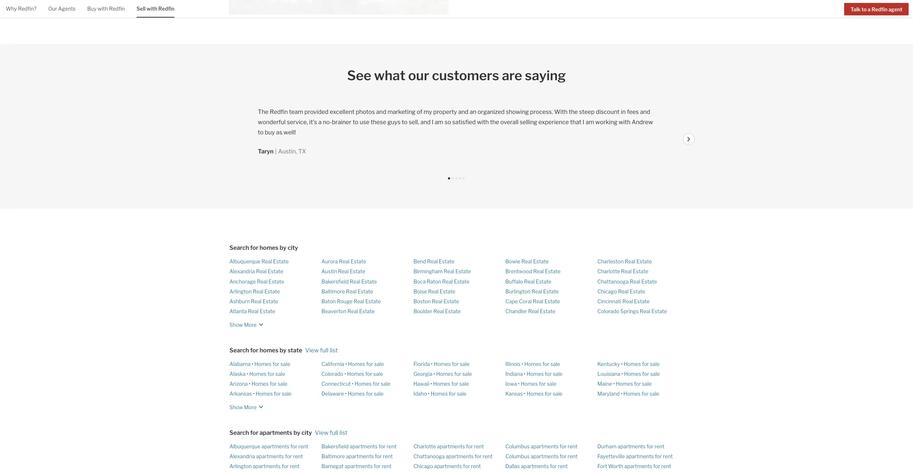 Task type: describe. For each thing, give the bounding box(es) containing it.
anchorage real estate link
[[230, 278, 284, 285]]

it's
[[309, 119, 317, 126]]

fayetteville
[[598, 453, 625, 459]]

chandler
[[506, 308, 527, 314]]

california • homes for sale
[[322, 361, 384, 367]]

use
[[360, 119, 370, 126]]

real for chattanooga real estate
[[630, 278, 641, 285]]

colorado • homes for sale
[[322, 371, 383, 377]]

fort
[[598, 463, 607, 469]]

• for indiana
[[524, 371, 526, 377]]

talk to a redfin agent
[[851, 6, 903, 12]]

view full list link for search for homes by state
[[305, 347, 338, 354]]

sale for kentucky • homes for sale
[[650, 361, 660, 367]]

homes for delaware
[[348, 391, 365, 397]]

charlotte real estate link
[[598, 268, 649, 275]]

real for anchorage real estate
[[257, 278, 268, 285]]

apartments for arlington apartments for rent link
[[253, 463, 281, 469]]

alexandria apartments for rent
[[230, 453, 303, 459]]

rent for fayetteville apartments for rent link
[[663, 453, 673, 459]]

charleston real estate link
[[598, 258, 652, 265]]

with down organized
[[477, 119, 489, 126]]

estate for aurora real estate
[[351, 258, 366, 265]]

boca raton real estate link
[[414, 278, 470, 285]]

real down burlington real estate "link"
[[533, 298, 544, 304]]

brentwood real estate link
[[506, 268, 561, 275]]

our agents link
[[48, 0, 76, 17]]

real right springs
[[640, 308, 651, 314]]

buffalo real estate link
[[506, 278, 552, 285]]

buffalo real estate
[[506, 278, 552, 285]]

estate for burlington real estate
[[544, 288, 559, 295]]

• for illinois
[[522, 361, 523, 367]]

redfin right sell
[[158, 5, 175, 12]]

maryland link
[[598, 391, 620, 397]]

illinois
[[506, 361, 521, 367]]

california
[[322, 361, 344, 367]]

estate right springs
[[652, 308, 667, 314]]

alexandria for alexandria apartments for rent
[[230, 453, 255, 459]]

alaska
[[230, 371, 246, 377]]

homes for sale link for florida • homes for sale
[[434, 361, 470, 367]]

boulder real estate link
[[414, 308, 461, 314]]

sale for indiana • homes for sale
[[553, 371, 563, 377]]

bowie real estate
[[506, 258, 549, 265]]

sale for california • homes for sale
[[374, 361, 384, 367]]

homes for sale link for maryland • homes for sale
[[624, 391, 660, 397]]

albuquerque for real
[[230, 258, 261, 265]]

and up the these
[[376, 108, 386, 115]]

fort worth apartments for rent link
[[598, 463, 671, 469]]

real for atlanta real estate
[[248, 308, 259, 314]]

real for birmingham real estate
[[444, 268, 455, 275]]

homes for maryland
[[624, 391, 641, 397]]

show more for second show more 'link' from the top
[[230, 404, 257, 410]]

iowa link
[[506, 381, 517, 387]]

buy with redfin
[[87, 5, 125, 12]]

boulder real estate
[[414, 308, 461, 314]]

|
[[275, 148, 277, 155]]

albuquerque apartments for rent
[[230, 443, 308, 449]]

estate for anchorage real estate
[[269, 278, 284, 285]]

columbus apartments for rent for 1st columbus apartments for rent link from the top of the page
[[506, 443, 578, 449]]

columbus for 1st columbus apartments for rent link from the top of the page
[[506, 443, 530, 449]]

to left use
[[353, 119, 359, 126]]

and left an at right
[[458, 108, 469, 115]]

homes for sale link for california • homes for sale
[[348, 361, 384, 367]]

slide 5 dot image
[[463, 177, 465, 180]]

durham apartments for rent
[[598, 443, 665, 449]]

1 am from the left
[[435, 119, 444, 126]]

real for brentwood real estate
[[534, 268, 544, 275]]

with right buy
[[98, 5, 108, 12]]

slide 2 dot image
[[452, 177, 454, 180]]

alabama • homes for sale
[[230, 361, 290, 367]]

homes for colorado
[[347, 371, 364, 377]]

with down in
[[619, 119, 631, 126]]

organized
[[478, 108, 505, 115]]

search for homes by state view full list
[[230, 347, 338, 354]]

bowie real estate link
[[506, 258, 549, 265]]

bakersfield real estate
[[322, 278, 377, 285]]

to left sell,
[[402, 119, 408, 126]]

1 columbus apartments for rent link from the top
[[506, 443, 578, 449]]

real down birmingham real estate 'link'
[[442, 278, 453, 285]]

maine • homes for sale
[[598, 381, 652, 387]]

list for search for apartments by city view full list
[[340, 429, 348, 436]]

apartments for chattanooga apartments for rent link
[[446, 453, 474, 459]]

agents
[[58, 5, 76, 12]]

homes for sale link for arizona • homes for sale
[[252, 381, 287, 387]]

real for bakersfield real estate
[[350, 278, 360, 285]]

no-
[[323, 119, 332, 126]]

boston real estate link
[[414, 298, 459, 304]]

apartments for 'durham apartments for rent' link
[[618, 443, 646, 449]]

colorado link
[[322, 371, 344, 377]]

photos
[[356, 108, 375, 115]]

in
[[621, 108, 626, 115]]

maryland • homes for sale
[[598, 391, 660, 397]]

estate down burlington real estate "link"
[[545, 298, 560, 304]]

estate for brentwood real estate
[[545, 268, 561, 275]]

and down my
[[421, 119, 431, 126]]

overall
[[501, 119, 519, 126]]

homes for kansas
[[527, 391, 544, 397]]

illinois • homes for sale
[[506, 361, 560, 367]]

atlanta
[[230, 308, 247, 314]]

why redfin?
[[6, 5, 37, 12]]

by for search for homes by state view full list
[[280, 347, 287, 354]]

a inside button
[[868, 6, 871, 12]]

showing
[[506, 108, 529, 115]]

chattanooga real estate
[[598, 278, 657, 285]]

cape
[[506, 298, 518, 304]]

that
[[570, 119, 582, 126]]

cape coral real estate link
[[506, 298, 560, 304]]

sale for alabama • homes for sale
[[281, 361, 290, 367]]

estate for boston real estate
[[444, 298, 459, 304]]

apartments for alexandria apartments for rent link
[[256, 453, 284, 459]]

charlotte for charlotte apartments for rent
[[414, 443, 436, 449]]

sale for alaska • homes for sale
[[276, 371, 285, 377]]

talk
[[851, 6, 861, 12]]

saying
[[525, 67, 566, 84]]

real for albuquerque real estate
[[262, 258, 272, 265]]

• for connecticut
[[352, 381, 354, 387]]

columbus apartments for rent for 1st columbus apartments for rent link from the bottom
[[506, 453, 578, 459]]

colorado for colorado • homes for sale
[[322, 371, 344, 377]]

homes for sale link for kentucky • homes for sale
[[624, 361, 660, 367]]

2 i from the left
[[583, 119, 585, 126]]

sale for maryland • homes for sale
[[650, 391, 660, 397]]

estate down birmingham real estate 'link'
[[454, 278, 470, 285]]

homes for sale link for louisiana • homes for sale
[[624, 371, 660, 377]]

arizona
[[230, 381, 248, 387]]

estate for chattanooga real estate
[[642, 278, 657, 285]]

aurora
[[322, 258, 338, 265]]

kansas • homes for sale
[[506, 391, 563, 397]]

the
[[258, 108, 269, 115]]

barnegat apartments for rent link
[[322, 463, 392, 469]]

• for georgia
[[434, 371, 435, 377]]

sale for delaware • homes for sale
[[374, 391, 384, 397]]

birmingham
[[414, 268, 443, 275]]

city for homes
[[288, 244, 298, 251]]

slide 4 dot image
[[459, 177, 461, 180]]

bend real estate
[[414, 258, 455, 265]]

homes for sale link for kansas • homes for sale
[[527, 391, 563, 397]]

why redfin? link
[[6, 0, 37, 17]]

1 show more link from the top
[[230, 318, 265, 329]]

homes for sale link for idaho • homes for sale
[[431, 391, 467, 397]]

homes for sale link for arkansas • homes for sale
[[256, 391, 292, 397]]

real for chicago real estate
[[618, 288, 629, 295]]

chattanooga apartments for rent
[[414, 453, 493, 459]]

brentwood
[[506, 268, 532, 275]]

ashburn real estate link
[[230, 298, 278, 304]]

real for buffalo real estate
[[524, 278, 535, 285]]

redfin inside the redfin team provided excellent photos and marketing of my property and an organized showing process. with the steep discount in fees and wonderful service, it's a no-brainer to use these guys to sell, and i am so satisfied with the overall selling experience that i am working with andrew to buy as well!
[[270, 108, 288, 115]]

• for alaska
[[247, 371, 248, 377]]

apartments for 1st columbus apartments for rent link from the top of the page
[[531, 443, 559, 449]]

charlotte apartments for rent link
[[414, 443, 484, 449]]

arlington real estate
[[230, 288, 280, 295]]

cincinnati
[[598, 298, 622, 304]]

service,
[[287, 119, 308, 126]]

indiana link
[[506, 371, 523, 377]]

estate for baltimore real estate
[[358, 288, 373, 295]]

boise
[[414, 288, 427, 295]]

charleston
[[598, 258, 624, 265]]

estate for charlotte real estate
[[633, 268, 649, 275]]

my
[[424, 108, 432, 115]]

and up andrew
[[640, 108, 651, 115]]

show for second show more 'link' from the bottom
[[230, 322, 243, 328]]

homes for alaska
[[249, 371, 267, 377]]

real for arlington real estate
[[253, 288, 263, 295]]

homes for iowa
[[521, 381, 538, 387]]

homes for hawaii
[[433, 381, 450, 387]]

connecticut
[[322, 381, 351, 387]]

iowa
[[506, 381, 517, 387]]

durham apartments for rent link
[[598, 443, 665, 449]]

albuquerque real estate
[[230, 258, 289, 265]]

sale for louisiana • homes for sale
[[651, 371, 660, 377]]

louisiana
[[598, 371, 621, 377]]

redfin agent holding a tablet outside a home image
[[229, 0, 449, 15]]

homes for sale link for connecticut • homes for sale
[[355, 381, 391, 387]]

• for california
[[345, 361, 347, 367]]

estate for chicago real estate
[[630, 288, 646, 295]]

1 i from the left
[[432, 119, 434, 126]]

0 vertical spatial the
[[569, 108, 578, 115]]

homes for sale link for alabama • homes for sale
[[254, 361, 290, 367]]

real for alexandria real estate
[[256, 268, 267, 275]]

sale for illinois • homes for sale
[[551, 361, 560, 367]]

list for search for homes by state view full list
[[330, 347, 338, 354]]

search for search for homes by city
[[230, 244, 249, 251]]

beaverton
[[322, 308, 347, 314]]

sale for kansas • homes for sale
[[553, 391, 563, 397]]

these
[[371, 119, 386, 126]]

estate up beaverton real estate
[[366, 298, 381, 304]]

charlotte for charlotte real estate
[[598, 268, 620, 275]]

view full list link for search for apartments by city
[[315, 429, 348, 436]]

brentwood real estate
[[506, 268, 561, 275]]



Task type: locate. For each thing, give the bounding box(es) containing it.
estate for atlanta real estate
[[260, 308, 275, 314]]

a
[[868, 6, 871, 12], [319, 119, 322, 126]]

1 horizontal spatial chattanooga
[[598, 278, 629, 285]]

1 vertical spatial alexandria
[[230, 453, 255, 459]]

2 show from the top
[[230, 404, 243, 410]]

i right that
[[583, 119, 585, 126]]

arlington for arlington real estate
[[230, 288, 252, 295]]

0 vertical spatial bakersfield
[[322, 278, 349, 285]]

1 vertical spatial columbus apartments for rent
[[506, 453, 578, 459]]

real right rouge
[[354, 298, 364, 304]]

baltimore apartments for rent link
[[322, 453, 393, 459]]

show more link down 'atlanta real estate' link
[[230, 318, 265, 329]]

2 show more link from the top
[[230, 400, 265, 411]]

1 vertical spatial more
[[244, 404, 257, 410]]

homes up albuquerque real estate
[[260, 244, 279, 251]]

• right georgia
[[434, 371, 435, 377]]

chattanooga real estate link
[[598, 278, 657, 285]]

rent for dallas apartments for rent link in the right bottom of the page
[[558, 463, 568, 469]]

show down "atlanta"
[[230, 322, 243, 328]]

rent for 1st columbus apartments for rent link from the top of the page
[[568, 443, 578, 449]]

1 vertical spatial the
[[490, 119, 499, 126]]

rent for 'chicago apartments for rent' link
[[471, 463, 481, 469]]

1 vertical spatial columbus apartments for rent link
[[506, 453, 578, 459]]

• for idaho
[[428, 391, 430, 397]]

the redfin team provided excellent photos and marketing of my property and an organized showing process. with the steep discount in fees and wonderful service, it's a no-brainer to use these guys to sell, and i am so satisfied with the overall selling experience that i am working with andrew to buy as well!
[[258, 108, 653, 136]]

homes for maine
[[616, 381, 633, 387]]

2 columbus apartments for rent from the top
[[506, 453, 578, 459]]

• right indiana
[[524, 371, 526, 377]]

burlington real estate link
[[506, 288, 559, 295]]

estate down chattanooga real estate
[[630, 288, 646, 295]]

sale down indiana • homes for sale
[[547, 381, 557, 387]]

rent for albuquerque apartments for rent link
[[299, 443, 308, 449]]

see what our customers are saying
[[347, 67, 566, 84]]

0 horizontal spatial colorado
[[322, 371, 344, 377]]

columbus for 1st columbus apartments for rent link from the bottom
[[506, 453, 530, 459]]

1 vertical spatial bakersfield
[[322, 443, 349, 449]]

alaska • homes for sale
[[230, 371, 285, 377]]

real for boston real estate
[[432, 298, 443, 304]]

0 vertical spatial view full list link
[[305, 347, 338, 354]]

0 vertical spatial view
[[305, 347, 319, 354]]

homes for sale link down the search for homes by state view full list
[[254, 361, 290, 367]]

0 horizontal spatial i
[[432, 119, 434, 126]]

estate up the cape coral real estate link
[[544, 288, 559, 295]]

real down alexandria real estate link
[[257, 278, 268, 285]]

am down steep at the top right
[[586, 119, 594, 126]]

homes for city
[[260, 244, 279, 251]]

atlanta real estate link
[[230, 308, 275, 314]]

list up bakersfield apartments for rent
[[340, 429, 348, 436]]

list up california link on the bottom left of page
[[330, 347, 338, 354]]

estate for buffalo real estate
[[536, 278, 552, 285]]

baton
[[322, 298, 336, 304]]

chicago down chattanooga apartments for rent
[[414, 463, 433, 469]]

sale for maine • homes for sale
[[642, 381, 652, 387]]

colorado for colorado springs real estate
[[598, 308, 620, 314]]

homes for connecticut
[[355, 381, 372, 387]]

apartments for 1st columbus apartments for rent link from the bottom
[[531, 453, 559, 459]]

colorado down "california" on the left
[[322, 371, 344, 377]]

show down arkansas link
[[230, 404, 243, 410]]

an
[[470, 108, 477, 115]]

estate for cincinnati real estate
[[634, 298, 650, 304]]

with right sell
[[147, 5, 157, 12]]

to left buy
[[258, 129, 264, 136]]

estate for bowie real estate
[[533, 258, 549, 265]]

0 vertical spatial albuquerque
[[230, 258, 261, 265]]

search for search for homes by state view full list
[[230, 347, 249, 354]]

homes for sale link down alabama • homes for sale
[[249, 371, 285, 377]]

1 vertical spatial colorado
[[322, 371, 344, 377]]

0 horizontal spatial a
[[319, 119, 322, 126]]

a inside the redfin team provided excellent photos and marketing of my property and an organized showing process. with the steep discount in fees and wonderful service, it's a no-brainer to use these guys to sell, and i am so satisfied with the overall selling experience that i am working with andrew to buy as well!
[[319, 119, 322, 126]]

homes for sale link for georgia • homes for sale
[[436, 371, 472, 377]]

1 vertical spatial baltimore
[[322, 453, 345, 459]]

cincinnati real estate link
[[598, 298, 650, 304]]

0 horizontal spatial chicago
[[414, 463, 433, 469]]

0 vertical spatial show
[[230, 322, 243, 328]]

sale up georgia • homes for sale
[[460, 361, 470, 367]]

state
[[288, 347, 302, 354]]

the
[[569, 108, 578, 115], [490, 119, 499, 126]]

austin real estate
[[322, 268, 365, 275]]

colorado down cincinnati
[[598, 308, 620, 314]]

more for second show more 'link' from the top
[[244, 404, 257, 410]]

chattanooga up 'chicago apartments for rent' link
[[414, 453, 445, 459]]

sale for georgia • homes for sale
[[463, 371, 472, 377]]

homes up "connecticut • homes for sale"
[[347, 371, 364, 377]]

0 horizontal spatial the
[[490, 119, 499, 126]]

homes for sale link down "connecticut • homes for sale"
[[348, 391, 384, 397]]

columbus apartments for rent
[[506, 443, 578, 449], [506, 453, 578, 459]]

real down arlington real estate
[[251, 298, 262, 304]]

rent for "charlotte apartments for rent" link
[[474, 443, 484, 449]]

am
[[435, 119, 444, 126], [586, 119, 594, 126]]

2 bakersfield from the top
[[322, 443, 349, 449]]

baltimore apartments for rent
[[322, 453, 393, 459]]

1 search from the top
[[230, 244, 249, 251]]

estate up brentwood real estate link on the bottom
[[533, 258, 549, 265]]

show more
[[230, 322, 257, 328], [230, 404, 257, 410]]

0 horizontal spatial full
[[320, 347, 329, 354]]

estate up "colorado springs real estate"
[[634, 298, 650, 304]]

homes for sale link up delaware • homes for sale
[[355, 381, 391, 387]]

sale for arizona • homes for sale
[[278, 381, 287, 387]]

real down 'boston real estate' link
[[434, 308, 444, 314]]

burlington
[[506, 288, 531, 295]]

estate for chandler real estate
[[540, 308, 556, 314]]

homes for sale link for indiana • homes for sale
[[527, 371, 563, 377]]

2 columbus apartments for rent link from the top
[[506, 453, 578, 459]]

dallas apartments for rent link
[[506, 463, 568, 469]]

• for florida
[[431, 361, 433, 367]]

homes up indiana • homes for sale
[[525, 361, 542, 367]]

albuquerque up alexandria real estate
[[230, 258, 261, 265]]

austin real estate link
[[322, 268, 365, 275]]

1 vertical spatial arlington
[[230, 463, 252, 469]]

chicago real estate
[[598, 288, 646, 295]]

baltimore up barnegat in the left bottom of the page
[[322, 453, 345, 459]]

1 columbus apartments for rent from the top
[[506, 443, 578, 449]]

search up albuquerque real estate
[[230, 244, 249, 251]]

real for chandler real estate
[[528, 308, 539, 314]]

beaverton real estate
[[322, 308, 375, 314]]

real up cincinnati real estate link
[[618, 288, 629, 295]]

1 vertical spatial show more
[[230, 404, 257, 410]]

team
[[289, 108, 303, 115]]

rent for bakersfield apartments for rent link
[[387, 443, 397, 449]]

0 vertical spatial charlotte
[[598, 268, 620, 275]]

homes for sale link down louisiana • homes for sale
[[616, 381, 652, 387]]

0 vertical spatial baltimore
[[322, 288, 345, 295]]

2 show more from the top
[[230, 404, 257, 410]]

full for search for apartments by city view full list
[[330, 429, 338, 436]]

0 vertical spatial chicago
[[598, 288, 617, 295]]

boise real estate
[[414, 288, 455, 295]]

sale up delaware • homes for sale
[[381, 381, 391, 387]]

albuquerque real estate link
[[230, 258, 289, 265]]

real up boulder real estate 'link'
[[432, 298, 443, 304]]

1 albuquerque from the top
[[230, 258, 261, 265]]

kentucky • homes for sale
[[598, 361, 660, 367]]

0 vertical spatial columbus
[[506, 443, 530, 449]]

view full list link
[[305, 347, 338, 354], [315, 429, 348, 436]]

redfin inside button
[[872, 6, 888, 12]]

full for search for homes by state view full list
[[320, 347, 329, 354]]

2 more from the top
[[244, 404, 257, 410]]

estate down brentwood real estate
[[536, 278, 552, 285]]

rent for alexandria apartments for rent link
[[293, 453, 303, 459]]

birmingham real estate link
[[414, 268, 471, 275]]

1 more from the top
[[244, 322, 257, 328]]

1 arlington from the top
[[230, 288, 252, 295]]

• for arizona
[[249, 381, 251, 387]]

why
[[6, 5, 17, 12]]

0 vertical spatial chattanooga
[[598, 278, 629, 285]]

idaho link
[[414, 391, 427, 397]]

• up maine • homes for sale at the bottom right of page
[[622, 371, 623, 377]]

rent for 'durham apartments for rent' link
[[655, 443, 665, 449]]

1 vertical spatial chicago
[[414, 463, 433, 469]]

homes for sale link for iowa • homes for sale
[[521, 381, 557, 387]]

view right state at bottom left
[[305, 347, 319, 354]]

see
[[347, 67, 371, 84]]

real up the cape coral real estate link
[[532, 288, 542, 295]]

1 vertical spatial homes
[[260, 347, 279, 354]]

estate for austin real estate
[[350, 268, 365, 275]]

homes for sale link down arizona • homes for sale
[[256, 391, 292, 397]]

baltimore real estate
[[322, 288, 373, 295]]

1 horizontal spatial colorado
[[598, 308, 620, 314]]

slide 1 dot image
[[448, 177, 451, 180]]

maine link
[[598, 381, 612, 387]]

1 baltimore from the top
[[322, 288, 345, 295]]

homes up delaware • homes for sale
[[355, 381, 372, 387]]

homes for louisiana
[[624, 371, 641, 377]]

illinois link
[[506, 361, 521, 367]]

• for arkansas
[[253, 391, 255, 397]]

sale down "connecticut • homes for sale"
[[374, 391, 384, 397]]

1 vertical spatial albuquerque
[[230, 443, 261, 449]]

albuquerque apartments for rent link
[[230, 443, 308, 449]]

0 vertical spatial city
[[288, 244, 298, 251]]

homes for sale link for delaware • homes for sale
[[348, 391, 384, 397]]

0 vertical spatial columbus apartments for rent link
[[506, 443, 578, 449]]

real for boise real estate
[[428, 288, 439, 295]]

homes for sale link up georgia • homes for sale
[[434, 361, 470, 367]]

real for baltimore real estate
[[346, 288, 357, 295]]

1 horizontal spatial full
[[330, 429, 338, 436]]

homes down kentucky • homes for sale
[[624, 371, 641, 377]]

sale for colorado • homes for sale
[[373, 371, 383, 377]]

1 vertical spatial view
[[315, 429, 329, 436]]

1 alexandria from the top
[[230, 268, 255, 275]]

0 horizontal spatial am
[[435, 119, 444, 126]]

real up boca raton real estate
[[444, 268, 455, 275]]

redfin left agent
[[872, 6, 888, 12]]

• right florida link
[[431, 361, 433, 367]]

chicago apartments for rent link
[[414, 463, 481, 469]]

are
[[502, 67, 522, 84]]

baltimore for baltimore apartments for rent
[[322, 453, 345, 459]]

• for maine
[[613, 381, 615, 387]]

• for kentucky
[[621, 361, 623, 367]]

rent for chattanooga apartments for rent link
[[483, 453, 493, 459]]

sale down iowa • homes for sale
[[553, 391, 563, 397]]

aurora real estate link
[[322, 258, 366, 265]]

0 vertical spatial show more
[[230, 322, 257, 328]]

real down ashburn real estate
[[248, 308, 259, 314]]

brainer
[[332, 119, 352, 126]]

0 horizontal spatial list
[[330, 347, 338, 354]]

chicago for chicago real estate
[[598, 288, 617, 295]]

0 vertical spatial by
[[280, 244, 287, 251]]

1 horizontal spatial a
[[868, 6, 871, 12]]

georgia
[[414, 371, 433, 377]]

alexandria for alexandria real estate
[[230, 268, 255, 275]]

buy
[[87, 5, 97, 12]]

search
[[230, 244, 249, 251], [230, 347, 249, 354], [230, 429, 249, 436]]

0 vertical spatial alexandria
[[230, 268, 255, 275]]

more down 'atlanta real estate' link
[[244, 322, 257, 328]]

2 baltimore from the top
[[322, 453, 345, 459]]

1 horizontal spatial list
[[340, 429, 348, 436]]

real for austin real estate
[[338, 268, 349, 275]]

chicago real estate link
[[598, 288, 646, 295]]

estate up charlotte real estate link
[[637, 258, 652, 265]]

albuquerque for apartments
[[230, 443, 261, 449]]

baltimore
[[322, 288, 345, 295], [322, 453, 345, 459]]

homes up georgia • homes for sale
[[434, 361, 451, 367]]

1 columbus from the top
[[506, 443, 530, 449]]

as
[[276, 129, 282, 136]]

charlotte apartments for rent
[[414, 443, 484, 449]]

kansas
[[506, 391, 523, 397]]

estate up baltimore real estate
[[362, 278, 377, 285]]

worth
[[609, 463, 624, 469]]

• for colorado
[[345, 371, 346, 377]]

0 vertical spatial list
[[330, 347, 338, 354]]

estate for charleston real estate
[[637, 258, 652, 265]]

ashburn
[[230, 298, 250, 304]]

estate for bend real estate
[[439, 258, 455, 265]]

homes for alabama
[[254, 361, 272, 367]]

alexandria up anchorage
[[230, 268, 255, 275]]

steep
[[579, 108, 595, 115]]

1 vertical spatial show
[[230, 404, 243, 410]]

1 vertical spatial full
[[330, 429, 338, 436]]

real down 'charlotte real estate'
[[630, 278, 641, 285]]

estate for boulder real estate
[[445, 308, 461, 314]]

homes for sale link for hawaii • homes for sale
[[433, 381, 469, 387]]

1 horizontal spatial am
[[586, 119, 594, 126]]

0 horizontal spatial charlotte
[[414, 443, 436, 449]]

bakersfield real estate link
[[322, 278, 377, 285]]

estate down 'charlotte real estate'
[[642, 278, 657, 285]]

arlington down alexandria apartments for rent
[[230, 463, 252, 469]]

homes up alaska • homes for sale
[[254, 361, 272, 367]]

• for alabama
[[252, 361, 253, 367]]

homes
[[254, 361, 272, 367], [348, 361, 365, 367], [434, 361, 451, 367], [525, 361, 542, 367], [624, 361, 641, 367], [249, 371, 267, 377], [347, 371, 364, 377], [436, 371, 453, 377], [527, 371, 544, 377], [624, 371, 641, 377], [252, 381, 269, 387], [355, 381, 372, 387], [433, 381, 450, 387], [521, 381, 538, 387], [616, 381, 633, 387], [256, 391, 273, 397], [348, 391, 365, 397], [431, 391, 448, 397], [527, 391, 544, 397], [624, 391, 641, 397]]

apartments for dallas apartments for rent link in the right bottom of the page
[[521, 463, 549, 469]]

homes for sale link down iowa • homes for sale
[[527, 391, 563, 397]]

idaho
[[414, 391, 427, 397]]

rent for "barnegat apartments for rent" link
[[382, 463, 392, 469]]

homes for sale link down indiana • homes for sale
[[521, 381, 557, 387]]

real down "aurora real estate" link
[[338, 268, 349, 275]]

arkansas • homes for sale
[[230, 391, 292, 397]]

sale up louisiana • homes for sale
[[650, 361, 660, 367]]

1 horizontal spatial i
[[583, 119, 585, 126]]

am left "so"
[[435, 119, 444, 126]]

delaware
[[322, 391, 344, 397]]

1 show more from the top
[[230, 322, 257, 328]]

estate down ashburn real estate
[[260, 308, 275, 314]]

1 vertical spatial show more link
[[230, 400, 265, 411]]

city
[[288, 244, 298, 251], [302, 429, 312, 436]]

florida • homes for sale
[[414, 361, 470, 367]]

beaverton real estate link
[[322, 308, 375, 314]]

buy
[[265, 129, 275, 136]]

estate down cape coral real estate
[[540, 308, 556, 314]]

homes for kentucky
[[624, 361, 641, 367]]

rent for 1st columbus apartments for rent link from the bottom
[[568, 453, 578, 459]]

0 vertical spatial search
[[230, 244, 249, 251]]

1 vertical spatial view full list link
[[315, 429, 348, 436]]

• right "iowa"
[[518, 381, 520, 387]]

indiana
[[506, 371, 523, 377]]

homes up alabama • homes for sale
[[260, 347, 279, 354]]

atlanta real estate
[[230, 308, 275, 314]]

next image
[[687, 137, 692, 141]]

2 arlington from the top
[[230, 463, 252, 469]]

bakersfield for bakersfield real estate
[[322, 278, 349, 285]]

chicago
[[598, 288, 617, 295], [414, 463, 433, 469]]

buffalo
[[506, 278, 523, 285]]

view for city
[[315, 429, 329, 436]]

a right it's
[[319, 119, 322, 126]]

excellent
[[330, 108, 355, 115]]

0 vertical spatial more
[[244, 322, 257, 328]]

homes for arizona
[[252, 381, 269, 387]]

0 vertical spatial arlington
[[230, 288, 252, 295]]

2 alexandria from the top
[[230, 453, 255, 459]]

apartments for "barnegat apartments for rent" link
[[345, 463, 373, 469]]

boise real estate link
[[414, 288, 455, 295]]

2 search from the top
[[230, 347, 249, 354]]

0 vertical spatial homes
[[260, 244, 279, 251]]

1 horizontal spatial the
[[569, 108, 578, 115]]

homes up maryland • homes for sale
[[616, 381, 633, 387]]

show more for second show more 'link' from the bottom
[[230, 322, 257, 328]]

estate up buffalo real estate link
[[545, 268, 561, 275]]

• right maine
[[613, 381, 615, 387]]

real for cincinnati real estate
[[623, 298, 633, 304]]

indiana • homes for sale
[[506, 371, 563, 377]]

sale down georgia • homes for sale
[[460, 381, 469, 387]]

sale down the search for homes by state view full list
[[281, 361, 290, 367]]

1 vertical spatial city
[[302, 429, 312, 436]]

0 vertical spatial columbus apartments for rent
[[506, 443, 578, 449]]

homes for sale link up arkansas • homes for sale
[[252, 381, 287, 387]]

homes for sale link down kentucky • homes for sale
[[624, 371, 660, 377]]

0 vertical spatial full
[[320, 347, 329, 354]]

list
[[330, 347, 338, 354], [340, 429, 348, 436]]

dallas
[[506, 463, 520, 469]]

0 horizontal spatial city
[[288, 244, 298, 251]]

• for hawaii
[[431, 381, 432, 387]]

real for boulder real estate
[[434, 308, 444, 314]]

1 vertical spatial columbus
[[506, 453, 530, 459]]

process.
[[530, 108, 553, 115]]

redfin up wonderful
[[270, 108, 288, 115]]

charlotte real estate
[[598, 268, 649, 275]]

1 vertical spatial a
[[319, 119, 322, 126]]

2 homes from the top
[[260, 347, 279, 354]]

view for state
[[305, 347, 319, 354]]

estate up bakersfield real estate 'link'
[[350, 268, 365, 275]]

charlotte up chattanooga apartments for rent
[[414, 443, 436, 449]]

homes for arkansas
[[256, 391, 273, 397]]

delaware link
[[322, 391, 344, 397]]

what
[[374, 67, 406, 84]]

• for louisiana
[[622, 371, 623, 377]]

2 vertical spatial search
[[230, 429, 249, 436]]

louisiana • homes for sale
[[598, 371, 660, 377]]

• down arizona • homes for sale
[[253, 391, 255, 397]]

2 am from the left
[[586, 119, 594, 126]]

1 vertical spatial chattanooga
[[414, 453, 445, 459]]

0 vertical spatial colorado
[[598, 308, 620, 314]]

homes for sale link up indiana • homes for sale
[[525, 361, 560, 367]]

cape coral real estate
[[506, 298, 560, 304]]

arlington real estate link
[[230, 288, 280, 295]]

1 bakersfield from the top
[[322, 278, 349, 285]]

homes for florida
[[434, 361, 451, 367]]

1 vertical spatial search
[[230, 347, 249, 354]]

our
[[408, 67, 429, 84]]

1 show from the top
[[230, 322, 243, 328]]

0 horizontal spatial chattanooga
[[414, 453, 445, 459]]

2 columbus from the top
[[506, 453, 530, 459]]

1 homes from the top
[[260, 244, 279, 251]]

discount
[[596, 108, 620, 115]]

0 vertical spatial show more link
[[230, 318, 265, 329]]

slide 3 dot image
[[456, 177, 458, 180]]

to inside button
[[862, 6, 867, 12]]

burlington real estate
[[506, 288, 559, 295]]

homes down iowa • homes for sale
[[527, 391, 544, 397]]

sell with redfin
[[137, 5, 175, 12]]

redfin left sell
[[109, 5, 125, 12]]

estate for bakersfield real estate
[[362, 278, 377, 285]]

1 horizontal spatial city
[[302, 429, 312, 436]]

chattanooga for chattanooga apartments for rent
[[414, 453, 445, 459]]

barnegat
[[322, 463, 344, 469]]

1 vertical spatial charlotte
[[414, 443, 436, 449]]

provided
[[305, 108, 329, 115]]

3 search from the top
[[230, 429, 249, 436]]

2 vertical spatial by
[[294, 429, 300, 436]]

1 horizontal spatial chicago
[[598, 288, 617, 295]]

1 vertical spatial list
[[340, 429, 348, 436]]

estate for birmingham real estate
[[456, 268, 471, 275]]

homes for california
[[348, 361, 365, 367]]

• for delaware
[[345, 391, 347, 397]]

2 albuquerque from the top
[[230, 443, 261, 449]]

real up burlington real estate "link"
[[524, 278, 535, 285]]

estate up baton rouge real estate link
[[358, 288, 373, 295]]

homes for sale link down florida • homes for sale
[[436, 371, 472, 377]]

real for bend real estate
[[427, 258, 438, 265]]

real for beaverton real estate
[[348, 308, 358, 314]]

chandler real estate link
[[506, 308, 556, 314]]

1 horizontal spatial charlotte
[[598, 268, 620, 275]]

• right arizona at the bottom left of the page
[[249, 381, 251, 387]]

real down search for homes by city
[[262, 258, 272, 265]]

1 vertical spatial by
[[280, 347, 287, 354]]

by for search for apartments by city view full list
[[294, 429, 300, 436]]

boston real estate
[[414, 298, 459, 304]]

0 vertical spatial a
[[868, 6, 871, 12]]



Task type: vqa. For each thing, say whether or not it's contained in the screenshot.
Share button
no



